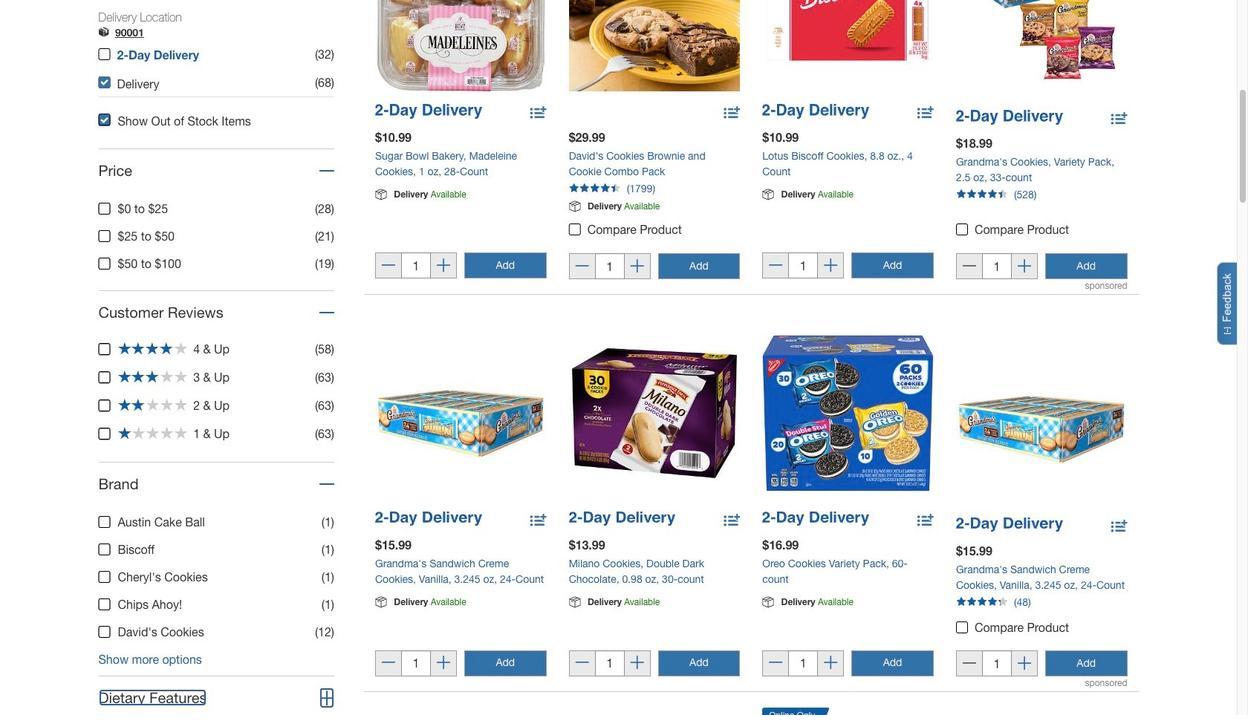 Task type: vqa. For each thing, say whether or not it's contained in the screenshot.
david's cookies brownie and cookie combo pack image
yes



Task type: locate. For each thing, give the bounding box(es) containing it.
2-day delivery image for lotus biscoff cookies, 8.8 oz., 4 count 'image'
[[762, 104, 869, 119]]

david's cookies brownie and cookie combo pack image
[[569, 0, 740, 92]]

add to list  lotus biscoff cookies, 8.8 oz., 4 count image
[[917, 104, 934, 124]]

increase quantity image for grandma's sandwich creme cookies, vanilla, 3.245 oz, 24-count image to the left
[[437, 656, 450, 672]]

Quantity  text field
[[982, 651, 1012, 677]]

rated 4.25 out of 5 stars based on 48 reviews. element
[[945, 593, 1138, 613]]

oreo cookies variety pack, 60-count image
[[762, 328, 934, 499]]

2-day delivery image
[[375, 104, 482, 119], [762, 104, 869, 119], [956, 110, 1063, 125], [375, 512, 482, 526], [569, 512, 676, 526], [762, 512, 869, 526], [956, 518, 1063, 532]]

add to list image for grandma's cookies, variety pack, 2.5 oz, 33-count "image" at the top of the page
[[1111, 109, 1127, 124]]

None text field
[[401, 651, 431, 677], [595, 651, 624, 677], [401, 651, 431, 677], [595, 651, 624, 677]]

rated 4.422399 out of 5 stars based on 528 reviews. element
[[945, 186, 1138, 205]]

add to list  sugar bowl bakery, madeleine cookies, 1 oz, 28-count image
[[530, 104, 546, 124]]

increase quantity image for lotus biscoff cookies, 8.8 oz., 4 count 'image'
[[824, 259, 837, 274]]

add to list  oreo cookies variety pack, 60-count image
[[917, 512, 934, 531]]

increase quantity image for milano cookies, double dark chocolate, 0.98 oz, 30-count "image"
[[630, 656, 644, 672]]

increase quantity image
[[824, 259, 837, 274], [630, 259, 644, 275], [824, 656, 837, 672]]

costco delivery location image
[[98, 27, 109, 40]]

add to list  milano cookies, double dark chocolate, 0.98 oz, 30-count image
[[724, 512, 740, 531]]

add to list image
[[1111, 109, 1127, 124], [1111, 516, 1127, 531]]

decrease quantity image for add to list  milano cookies, double dark chocolate, 0.98 oz, 30-count image
[[575, 656, 589, 672]]

2-day delivery image for sugar bowl bakery, madeleine cookies, 1 oz, 28-count image
[[375, 104, 482, 119]]

increase quantity image
[[437, 259, 450, 274], [1018, 259, 1031, 275], [437, 656, 450, 672], [630, 656, 644, 672], [1018, 657, 1031, 672]]

sugar bowl bakery, madeleine cookies, 1 oz, 28-count image
[[375, 0, 546, 92]]

1 vertical spatial add to list image
[[1111, 516, 1127, 531]]

None text field
[[401, 253, 431, 279], [788, 253, 818, 279], [595, 253, 624, 279], [788, 651, 818, 677], [401, 253, 431, 279], [788, 253, 818, 279], [595, 253, 624, 279], [788, 651, 818, 677]]

grandma's sandwich creme cookies, vanilla, 3.245 oz, 24-count image
[[375, 328, 546, 499], [956, 334, 1127, 505]]

increase quantity image for sugar bowl bakery, madeleine cookies, 1 oz, 28-count image
[[437, 259, 450, 274]]

decrease quantity image
[[575, 259, 589, 275], [382, 656, 395, 672], [575, 656, 589, 672], [769, 656, 782, 672]]

1 add to list image from the top
[[1111, 109, 1127, 124]]

add to list  grandma's sandwich creme cookies, vanilla, 3.245 oz, 24-count image
[[530, 512, 546, 531]]

0 vertical spatial add to list image
[[1111, 109, 1127, 124]]

decrease quantity image for the add to list  oreo cookies variety pack, 60-count image
[[769, 656, 782, 672]]

2 add to list image from the top
[[1111, 516, 1127, 531]]

decrease quantity image
[[382, 259, 395, 274], [769, 259, 782, 274], [963, 259, 976, 275], [963, 657, 976, 672]]

1 horizontal spatial grandma's sandwich creme cookies, vanilla, 3.245 oz, 24-count image
[[956, 334, 1127, 505]]



Task type: describe. For each thing, give the bounding box(es) containing it.
milano cookies, double dark chocolate, 0.98 oz, 30-count image
[[569, 328, 740, 499]]

2-day delivery image for grandma's sandwich creme cookies, vanilla, 3.245 oz, 24-count image to the left
[[375, 512, 482, 526]]

add to list  david's cookies brownie and cookie combo pack image
[[724, 104, 740, 124]]

2-day delivery image for milano cookies, double dark chocolate, 0.98 oz, 30-count "image"
[[569, 512, 676, 526]]

2-day delivery image for oreo cookies variety pack, 60-count image
[[762, 512, 869, 526]]

decrease quantity image for add to list  grandma's sandwich creme cookies, vanilla, 3.245 oz, 24-count icon at the bottom left of page
[[382, 656, 395, 672]]

lotus biscoff cookies, 8.8 oz., 4 count image
[[762, 0, 934, 92]]

increase quantity image for oreo cookies variety pack, 60-count image
[[824, 656, 837, 672]]

grandma's cookies, variety pack, 2.5 oz, 33-count image
[[956, 0, 1127, 98]]

Quantity  text field
[[982, 253, 1012, 279]]

add to list image for the rightmost grandma's sandwich creme cookies, vanilla, 3.245 oz, 24-count image
[[1111, 516, 1127, 531]]

0 horizontal spatial grandma's sandwich creme cookies, vanilla, 3.245 oz, 24-count image
[[375, 328, 546, 499]]



